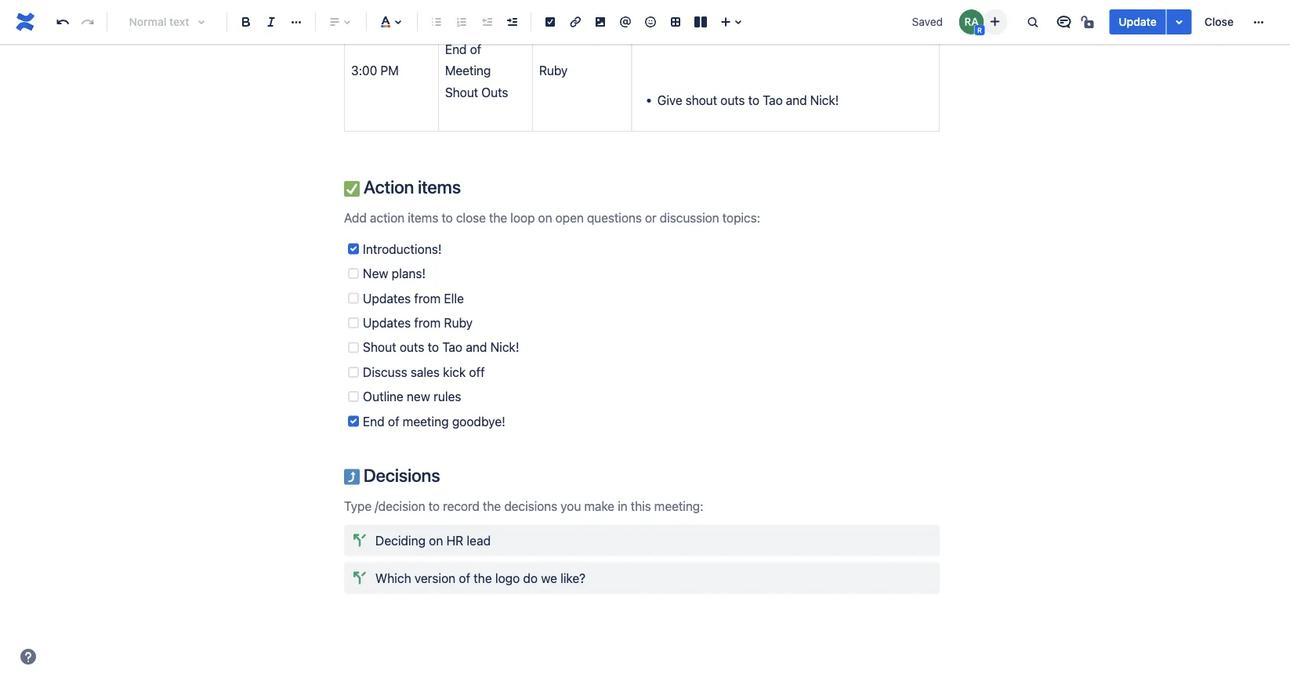 Task type: describe. For each thing, give the bounding box(es) containing it.
0 horizontal spatial nick!
[[491, 340, 520, 355]]

0 horizontal spatial tao
[[443, 340, 463, 355]]

0 vertical spatial nick!
[[811, 93, 839, 108]]

new plans!
[[363, 267, 426, 281]]

shout inside end of meeting shout outs
[[445, 85, 479, 100]]

discuss sales kick off
[[363, 365, 485, 380]]

plans!
[[392, 267, 426, 281]]

outs
[[482, 85, 508, 100]]

emoji image
[[641, 13, 660, 31]]

action items
[[360, 177, 461, 198]]

outdent ⇧tab image
[[478, 13, 496, 31]]

decisions
[[360, 465, 440, 486]]

indent tab image
[[503, 13, 522, 31]]

of for meeting
[[470, 42, 482, 57]]

elle
[[444, 291, 464, 306]]

0 horizontal spatial to
[[428, 340, 439, 355]]

give
[[658, 93, 683, 108]]

give shout outs to tao and nick!
[[658, 93, 839, 108]]

0 horizontal spatial shout
[[363, 340, 397, 355]]

update
[[1119, 15, 1157, 28]]

0 horizontal spatial and
[[466, 340, 487, 355]]

end of meeting goodbye!
[[363, 414, 506, 429]]

saved
[[912, 15, 943, 28]]

3:00 pm
[[351, 64, 399, 79]]

which
[[376, 571, 411, 586]]

from for ruby
[[414, 316, 441, 331]]

shout
[[686, 93, 718, 108]]

from for elle
[[414, 291, 441, 306]]

introductions!
[[363, 242, 442, 257]]

on
[[429, 534, 443, 548]]

3:00
[[351, 64, 378, 79]]

end for end of meeting shout outs
[[445, 42, 467, 57]]

undo ⌘z image
[[53, 13, 72, 31]]

goodbye!
[[452, 414, 506, 429]]

no restrictions image
[[1080, 13, 1099, 31]]

update button
[[1110, 9, 1167, 35]]

rules
[[434, 390, 462, 405]]

1 vertical spatial outs
[[400, 340, 425, 355]]

pm
[[381, 64, 399, 79]]

link image
[[566, 13, 585, 31]]

discuss
[[363, 365, 408, 380]]

1 horizontal spatial outs
[[721, 93, 745, 108]]

kick
[[443, 365, 466, 380]]

more image
[[1250, 13, 1269, 31]]

updates from elle
[[363, 291, 464, 306]]

close button
[[1196, 9, 1244, 35]]

decision image for which
[[347, 566, 373, 591]]

bullet list ⌘⇧8 image
[[427, 13, 446, 31]]

1 vertical spatial ruby
[[444, 316, 473, 331]]

logo
[[495, 571, 520, 586]]

numbered list ⌘⇧7 image
[[452, 13, 471, 31]]

decision image for deciding
[[347, 528, 373, 554]]

meeting
[[403, 414, 449, 429]]

1 horizontal spatial and
[[786, 93, 807, 108]]

items
[[418, 177, 461, 198]]

action
[[364, 177, 414, 198]]



Task type: vqa. For each thing, say whether or not it's contained in the screenshot.
space
no



Task type: locate. For each thing, give the bounding box(es) containing it.
updates from ruby
[[363, 316, 473, 331]]

1 vertical spatial tao
[[443, 340, 463, 355]]

1 vertical spatial shout
[[363, 340, 397, 355]]

ruby down elle
[[444, 316, 473, 331]]

1 vertical spatial of
[[388, 414, 400, 429]]

0 vertical spatial to
[[749, 93, 760, 108]]

2 from from the top
[[414, 316, 441, 331]]

outs right the shout
[[721, 93, 745, 108]]

nick!
[[811, 93, 839, 108], [491, 340, 520, 355]]

add image, video, or file image
[[591, 13, 610, 31]]

ruby
[[539, 64, 568, 79], [444, 316, 473, 331]]

confluence image
[[13, 9, 38, 35], [13, 9, 38, 35]]

new
[[363, 267, 389, 281]]

shout outs to tao and nick!
[[363, 340, 520, 355]]

:arrow_heading_up: image
[[344, 470, 360, 485]]

outs down updates from ruby
[[400, 340, 425, 355]]

1 vertical spatial nick!
[[491, 340, 520, 355]]

to right the shout
[[749, 93, 760, 108]]

to up sales
[[428, 340, 439, 355]]

end up meeting
[[445, 42, 467, 57]]

1 horizontal spatial nick!
[[811, 93, 839, 108]]

table image
[[667, 13, 685, 31]]

1 horizontal spatial to
[[749, 93, 760, 108]]

from up updates from ruby
[[414, 291, 441, 306]]

of
[[470, 42, 482, 57], [388, 414, 400, 429], [459, 571, 471, 586]]

of up meeting
[[470, 42, 482, 57]]

decision image left deciding at the bottom of page
[[347, 528, 373, 554]]

redo ⌘⇧z image
[[78, 13, 97, 31]]

1 vertical spatial end
[[363, 414, 385, 429]]

1 from from the top
[[414, 291, 441, 306]]

1 vertical spatial to
[[428, 340, 439, 355]]

bold ⌘b image
[[237, 13, 256, 31]]

0 vertical spatial decision image
[[347, 528, 373, 554]]

shout up the discuss
[[363, 340, 397, 355]]

comment icon image
[[1055, 13, 1074, 31]]

updates for updates from ruby
[[363, 316, 411, 331]]

end
[[445, 42, 467, 57], [363, 414, 385, 429]]

1 vertical spatial updates
[[363, 316, 411, 331]]

of down outline on the left of page
[[388, 414, 400, 429]]

0 vertical spatial end
[[445, 42, 467, 57]]

we
[[541, 571, 558, 586]]

like?
[[561, 571, 586, 586]]

1 vertical spatial from
[[414, 316, 441, 331]]

:arrow_heading_up: image
[[344, 470, 360, 485]]

do
[[523, 571, 538, 586]]

tao up kick
[[443, 340, 463, 355]]

updates down updates from elle
[[363, 316, 411, 331]]

which version of the logo do we like?
[[376, 571, 586, 586]]

help image
[[19, 648, 38, 667]]

tao right the shout
[[763, 93, 783, 108]]

0 vertical spatial ruby
[[539, 64, 568, 79]]

version
[[415, 571, 456, 586]]

to
[[749, 93, 760, 108], [428, 340, 439, 355]]

shout down meeting
[[445, 85, 479, 100]]

outline
[[363, 390, 404, 405]]

0 vertical spatial outs
[[721, 93, 745, 108]]

deciding on hr lead
[[376, 534, 491, 548]]

0 vertical spatial and
[[786, 93, 807, 108]]

and
[[786, 93, 807, 108], [466, 340, 487, 355]]

of inside end of meeting shout outs
[[470, 42, 482, 57]]

sales
[[411, 365, 440, 380]]

0 horizontal spatial ruby
[[444, 316, 473, 331]]

0 vertical spatial shout
[[445, 85, 479, 100]]

action item image
[[541, 13, 560, 31]]

1 vertical spatial decision image
[[347, 566, 373, 591]]

1 horizontal spatial tao
[[763, 93, 783, 108]]

tao
[[763, 93, 783, 108], [443, 340, 463, 355]]

decision image left the which
[[347, 566, 373, 591]]

1 horizontal spatial end
[[445, 42, 467, 57]]

end inside end of meeting shout outs
[[445, 42, 467, 57]]

shout
[[445, 85, 479, 100], [363, 340, 397, 355]]

updates for updates from elle
[[363, 291, 411, 306]]

end down outline on the left of page
[[363, 414, 385, 429]]

more formatting image
[[287, 13, 306, 31]]

1 decision image from the top
[[347, 528, 373, 554]]

0 vertical spatial tao
[[763, 93, 783, 108]]

0 vertical spatial of
[[470, 42, 482, 57]]

find and replace image
[[1024, 13, 1042, 31]]

outline new rules
[[363, 390, 462, 405]]

1 vertical spatial and
[[466, 340, 487, 355]]

of for meeting
[[388, 414, 400, 429]]

Main content area, start typing to enter text. text field
[[335, 0, 950, 594]]

updates down new plans!
[[363, 291, 411, 306]]

new
[[407, 390, 430, 405]]

updates
[[363, 291, 411, 306], [363, 316, 411, 331]]

layouts image
[[692, 13, 711, 31]]

0 horizontal spatial end
[[363, 414, 385, 429]]

ruby anderson image
[[959, 9, 984, 35]]

0 vertical spatial from
[[414, 291, 441, 306]]

2 decision image from the top
[[347, 566, 373, 591]]

end for end of meeting goodbye!
[[363, 414, 385, 429]]

the
[[474, 571, 492, 586]]

off
[[469, 365, 485, 380]]

close
[[1205, 15, 1234, 28]]

mention image
[[616, 13, 635, 31]]

1 updates from the top
[[363, 291, 411, 306]]

italic ⌘i image
[[262, 13, 281, 31]]

ruby down action item icon
[[539, 64, 568, 79]]

1 horizontal spatial ruby
[[539, 64, 568, 79]]

deciding
[[376, 534, 426, 548]]

outs
[[721, 93, 745, 108], [400, 340, 425, 355]]

1 horizontal spatial shout
[[445, 85, 479, 100]]

0 vertical spatial updates
[[363, 291, 411, 306]]

end of meeting shout outs
[[445, 42, 508, 100]]

lead
[[467, 534, 491, 548]]

adjust update settings image
[[1171, 13, 1189, 31]]

2 vertical spatial of
[[459, 571, 471, 586]]

of left the
[[459, 571, 471, 586]]

decision image
[[347, 528, 373, 554], [347, 566, 373, 591]]

2 updates from the top
[[363, 316, 411, 331]]

from up shout outs to tao and nick!
[[414, 316, 441, 331]]

meeting
[[445, 64, 491, 79]]

:white_check_mark: image
[[344, 182, 360, 197], [344, 182, 360, 197]]

hr
[[447, 534, 464, 548]]

0 horizontal spatial outs
[[400, 340, 425, 355]]

invite to edit image
[[986, 12, 1005, 31]]

from
[[414, 291, 441, 306], [414, 316, 441, 331]]



